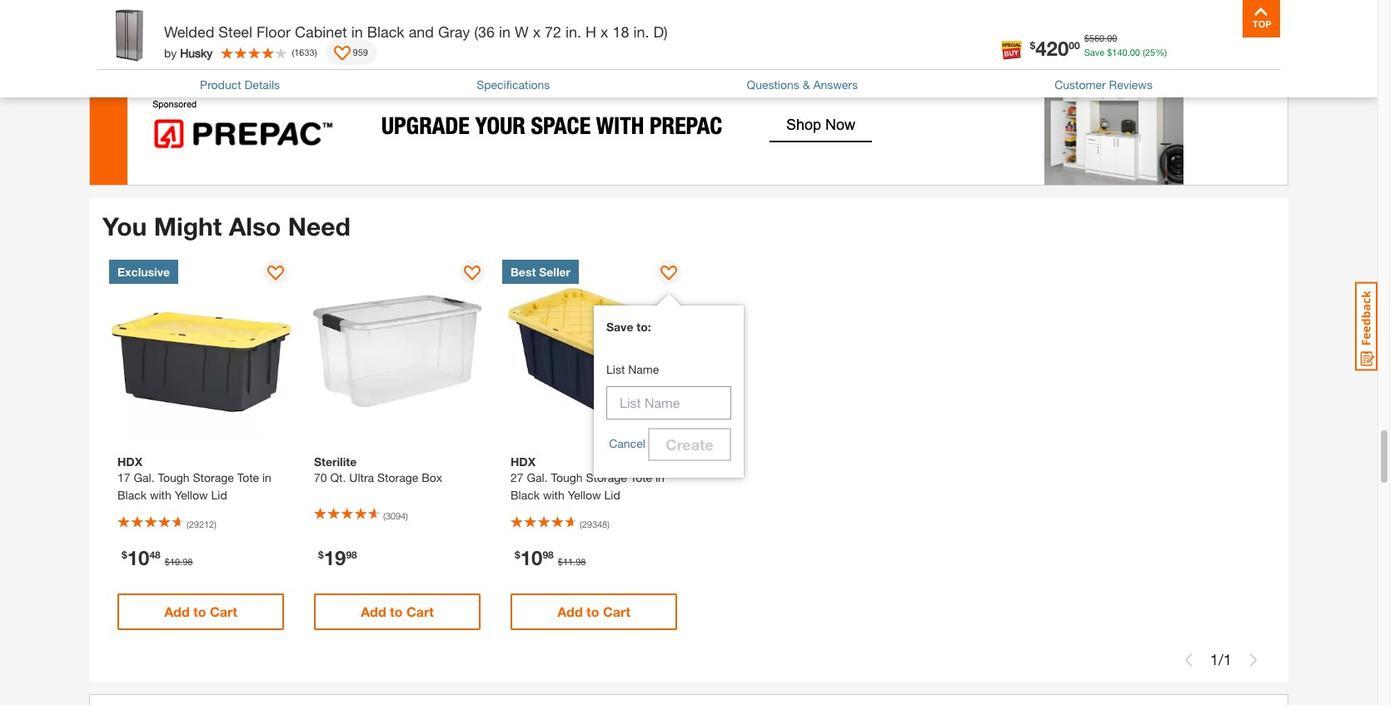 Task type: vqa. For each thing, say whether or not it's contained in the screenshot.
$ 560 . 00 Save $ 140 . 00 ( 25 %)
yes



Task type: describe. For each thing, give the bounding box(es) containing it.
best
[[511, 265, 536, 279]]

List Name text field
[[607, 387, 732, 420]]

might
[[154, 212, 222, 242]]

name
[[628, 362, 659, 377]]

items
[[186, 19, 226, 38]]

answers
[[814, 77, 858, 92]]

in inside hdx 17 gal. tough storage tote in black with yellow lid
[[262, 471, 272, 485]]

top button
[[1243, 0, 1281, 37]]

add for second add to cart button from the left
[[361, 604, 386, 620]]

$ 19 98
[[318, 546, 357, 570]]

1 horizontal spatial 00
[[1108, 32, 1118, 43]]

cancel button
[[607, 428, 648, 459]]

$ inside $ 420 00
[[1030, 39, 1036, 51]]

98 right 11
[[576, 556, 586, 567]]

seller
[[539, 265, 571, 279]]

1633
[[294, 46, 315, 57]]

17 gal. tough storage tote in black with yellow lid image
[[109, 260, 292, 443]]

with for 27
[[543, 488, 565, 502]]

hdx 17 gal. tough storage tote in black with yellow lid
[[117, 455, 272, 502]]

$ 420 00
[[1030, 36, 1080, 60]]

w
[[515, 22, 529, 41]]

. inside $ 10 48 $ 10 . 98
[[180, 556, 183, 567]]

cart for second add to cart button from the left
[[407, 604, 434, 620]]

box
[[422, 471, 442, 485]]

70 qt. ultra storage box image
[[306, 260, 489, 443]]

(36
[[474, 22, 495, 41]]

reviews
[[1110, 77, 1153, 92]]

to inside add 5 items to cart 'button'
[[230, 19, 244, 38]]

420
[[1036, 36, 1069, 60]]

) for hdx 27 gal. tough storage tote in black with yellow lid
[[608, 519, 610, 530]]

customer reviews
[[1055, 77, 1153, 92]]

welded steel floor cabinet in black and gray (36 in w x 72 in. h x 18 in. d)
[[164, 22, 668, 41]]

19
[[324, 546, 346, 570]]

18
[[613, 22, 629, 41]]

( for hdx 27 gal. tough storage tote in black with yellow lid
[[580, 519, 582, 530]]

cart for 27 gal. tough storage tote in black with yellow lid add to cart button
[[603, 604, 631, 620]]

2 in. from the left
[[634, 22, 649, 41]]

save inside the $ 560 . 00 save $ 140 . 00 ( 25 %)
[[1085, 46, 1105, 57]]

cabinet
[[295, 22, 347, 41]]

$ 10 98 $ 11 . 98
[[515, 546, 586, 570]]

create button
[[648, 428, 732, 462]]

tough for 27
[[551, 471, 583, 485]]

cart for 17 gal. tough storage tote in black with yellow lid add to cart button
[[210, 604, 237, 620]]

add 5 items to cart
[[141, 19, 279, 38]]

$ inside $ 19 98
[[318, 549, 324, 561]]

) down cabinet
[[315, 46, 317, 57]]

welded
[[164, 22, 214, 41]]

gray
[[438, 22, 470, 41]]

add to cart for 17 gal. tough storage tote in black with yellow lid
[[164, 604, 237, 620]]

you might also need
[[102, 212, 351, 242]]

best seller
[[511, 265, 571, 279]]

and
[[409, 22, 434, 41]]

d)
[[654, 22, 668, 41]]

5
[[173, 19, 182, 38]]

storage for 17 gal. tough storage tote in black with yellow lid
[[193, 471, 234, 485]]

add 5 items to cart button
[[106, 12, 314, 45]]

0 horizontal spatial save
[[607, 320, 634, 334]]

00 inside $ 420 00
[[1069, 39, 1080, 51]]

959
[[353, 46, 368, 57]]

add to cart for 27 gal. tough storage tote in black with yellow lid
[[558, 604, 631, 620]]

70
[[314, 471, 327, 485]]

( for sterilite 70 qt. ultra storage box
[[383, 510, 386, 521]]

27 gal. tough storage tote in black with yellow lid image
[[502, 260, 686, 443]]

list
[[607, 362, 625, 377]]

10 inside $ 10 48 $ 10 . 98
[[170, 556, 180, 567]]

questions
[[747, 77, 800, 92]]

560
[[1090, 32, 1105, 43]]

sterilite 70 qt. ultra storage box
[[314, 455, 442, 485]]

&
[[803, 77, 810, 92]]

product details
[[200, 77, 280, 92]]

( inside the $ 560 . 00 save $ 140 . 00 ( 25 %)
[[1143, 46, 1146, 57]]

1 horizontal spatial black
[[367, 22, 405, 41]]

to:
[[637, 320, 651, 334]]

in inside 'hdx 27 gal. tough storage tote in black with yellow lid'
[[656, 471, 665, 485]]

add inside 'button'
[[141, 19, 169, 38]]

husky
[[180, 45, 213, 60]]

lid for 17 gal. tough storage tote in black with yellow lid
[[211, 488, 227, 502]]

by
[[164, 45, 177, 60]]

sterilite
[[314, 455, 357, 469]]

customer
[[1055, 77, 1106, 92]]

yellow for 27
[[568, 488, 601, 502]]

$ 560 . 00 save $ 140 . 00 ( 25 %)
[[1085, 32, 1167, 57]]

2 horizontal spatial 00
[[1131, 46, 1141, 57]]

$ 10 48 $ 10 . 98
[[122, 546, 193, 570]]

( 3094 )
[[383, 510, 408, 521]]

1 horizontal spatial display image
[[464, 266, 481, 282]]

2 x from the left
[[601, 22, 609, 41]]

98 left 11
[[543, 549, 554, 561]]

tote for 27 gal. tough storage tote in black with yellow lid
[[630, 471, 653, 485]]



Task type: locate. For each thing, give the bounding box(es) containing it.
(
[[1143, 46, 1146, 57], [292, 46, 294, 57], [383, 510, 386, 521], [187, 519, 189, 530], [580, 519, 582, 530]]

2 horizontal spatial add to cart
[[558, 604, 631, 620]]

0 horizontal spatial storage
[[193, 471, 234, 485]]

display image
[[334, 46, 350, 62], [464, 266, 481, 282], [661, 266, 677, 282]]

yellow up "29348"
[[568, 488, 601, 502]]

959 button
[[325, 40, 377, 65]]

1 horizontal spatial with
[[543, 488, 565, 502]]

floor
[[257, 22, 291, 41]]

2 horizontal spatial black
[[511, 488, 540, 502]]

1 with from the left
[[150, 488, 171, 502]]

27
[[511, 471, 524, 485]]

2 1 from the left
[[1224, 651, 1232, 669]]

with inside 'hdx 27 gal. tough storage tote in black with yellow lid'
[[543, 488, 565, 502]]

1 horizontal spatial gal.
[[527, 471, 548, 485]]

1 / 1
[[1211, 651, 1232, 669]]

cart
[[249, 19, 279, 38], [210, 604, 237, 620], [407, 604, 434, 620], [603, 604, 631, 620]]

0 horizontal spatial 00
[[1069, 39, 1080, 51]]

lid inside 'hdx 27 gal. tough storage tote in black with yellow lid'
[[605, 488, 621, 502]]

in left w
[[499, 22, 511, 41]]

tough for 17
[[158, 471, 190, 485]]

1 1 from the left
[[1211, 651, 1219, 669]]

1 horizontal spatial hdx
[[511, 455, 536, 469]]

2 horizontal spatial add to cart button
[[511, 594, 677, 631]]

add for 27 gal. tough storage tote in black with yellow lid add to cart button
[[558, 604, 583, 620]]

0 horizontal spatial in.
[[566, 22, 582, 41]]

save left to:
[[607, 320, 634, 334]]

98
[[346, 549, 357, 561], [543, 549, 554, 561], [183, 556, 193, 567], [576, 556, 586, 567]]

( for hdx 17 gal. tough storage tote in black with yellow lid
[[187, 519, 189, 530]]

0 horizontal spatial with
[[150, 488, 171, 502]]

29348
[[582, 519, 608, 530]]

3094
[[386, 510, 406, 521]]

product
[[200, 77, 241, 92]]

storage inside 'hdx 27 gal. tough storage tote in black with yellow lid'
[[586, 471, 627, 485]]

specifications
[[477, 77, 550, 92]]

hdx up 17
[[117, 455, 143, 469]]

0 horizontal spatial lid
[[211, 488, 227, 502]]

add to cart button down $ 19 98
[[314, 594, 481, 631]]

lid up ( 29212 )
[[211, 488, 227, 502]]

48
[[149, 549, 161, 561]]

2 add to cart from the left
[[361, 604, 434, 620]]

product details button
[[200, 76, 280, 93], [200, 76, 280, 93]]

hdx for 17
[[117, 455, 143, 469]]

in down create button
[[656, 471, 665, 485]]

140
[[1113, 46, 1128, 57]]

tough
[[158, 471, 190, 485], [551, 471, 583, 485]]

. inside $ 10 98 $ 11 . 98
[[573, 556, 576, 567]]

29212
[[189, 519, 214, 530]]

hdx up 27
[[511, 455, 536, 469]]

hdx inside hdx 17 gal. tough storage tote in black with yellow lid
[[117, 455, 143, 469]]

0 horizontal spatial black
[[117, 488, 147, 502]]

in. left h
[[566, 22, 582, 41]]

black inside 'hdx 27 gal. tough storage tote in black with yellow lid'
[[511, 488, 540, 502]]

customer reviews button
[[1055, 76, 1153, 93], [1055, 76, 1153, 93]]

0 horizontal spatial gal.
[[134, 471, 155, 485]]

) down 'hdx 27 gal. tough storage tote in black with yellow lid'
[[608, 519, 610, 530]]

1 horizontal spatial save
[[1085, 46, 1105, 57]]

1 horizontal spatial x
[[601, 22, 609, 41]]

) down hdx 17 gal. tough storage tote in black with yellow lid
[[214, 519, 217, 530]]

1 horizontal spatial add to cart button
[[314, 594, 481, 631]]

gal. for 27
[[527, 471, 548, 485]]

storage inside hdx 17 gal. tough storage tote in black with yellow lid
[[193, 471, 234, 485]]

1 gal. from the left
[[134, 471, 155, 485]]

( 29348 )
[[580, 519, 610, 530]]

/
[[1219, 651, 1224, 669]]

questions & answers
[[747, 77, 858, 92]]

) for hdx 17 gal. tough storage tote in black with yellow lid
[[214, 519, 217, 530]]

1 storage from the left
[[193, 471, 234, 485]]

tough inside hdx 17 gal. tough storage tote in black with yellow lid
[[158, 471, 190, 485]]

2 lid from the left
[[605, 488, 621, 502]]

also
[[229, 212, 281, 242]]

need
[[288, 212, 351, 242]]

2 with from the left
[[543, 488, 565, 502]]

yellow inside hdx 17 gal. tough storage tote in black with yellow lid
[[175, 488, 208, 502]]

storage for 27 gal. tough storage tote in black with yellow lid
[[586, 471, 627, 485]]

gal. inside hdx 17 gal. tough storage tote in black with yellow lid
[[134, 471, 155, 485]]

with
[[150, 488, 171, 502], [543, 488, 565, 502]]

tote down the cancel button
[[630, 471, 653, 485]]

1 x from the left
[[533, 22, 541, 41]]

1 horizontal spatial 1
[[1224, 651, 1232, 669]]

add to cart
[[164, 604, 237, 620], [361, 604, 434, 620], [558, 604, 631, 620]]

add
[[141, 19, 169, 38], [164, 604, 190, 620], [361, 604, 386, 620], [558, 604, 583, 620]]

0 horizontal spatial add to cart button
[[117, 594, 284, 631]]

2 gal. from the left
[[527, 471, 548, 485]]

2 tough from the left
[[551, 471, 583, 485]]

10 left 11
[[521, 546, 543, 570]]

save down 560
[[1085, 46, 1105, 57]]

add to cart button for 17 gal. tough storage tote in black with yellow lid
[[117, 594, 284, 631]]

1 horizontal spatial 10
[[170, 556, 180, 567]]

1 left this is the last slide icon
[[1224, 651, 1232, 669]]

storage down the cancel button
[[586, 471, 627, 485]]

list name
[[607, 362, 659, 377]]

1 tote from the left
[[237, 471, 259, 485]]

display image
[[267, 266, 284, 282]]

1 horizontal spatial storage
[[377, 471, 419, 485]]

1 tough from the left
[[158, 471, 190, 485]]

x right h
[[601, 22, 609, 41]]

save to:
[[607, 320, 651, 334]]

by husky
[[164, 45, 213, 60]]

1 horizontal spatial tote
[[630, 471, 653, 485]]

00 left 560
[[1069, 39, 1080, 51]]

1 add to cart from the left
[[164, 604, 237, 620]]

yellow for 17
[[175, 488, 208, 502]]

0 horizontal spatial 1
[[1211, 651, 1219, 669]]

gal. for 17
[[134, 471, 155, 485]]

1 in. from the left
[[566, 22, 582, 41]]

.
[[1105, 32, 1108, 43], [1128, 46, 1131, 57], [180, 556, 183, 567], [573, 556, 576, 567]]

0 horizontal spatial display image
[[334, 46, 350, 62]]

this is the first slide image
[[1182, 654, 1196, 667]]

10 right 48
[[170, 556, 180, 567]]

lid
[[211, 488, 227, 502], [605, 488, 621, 502]]

tough right 17
[[158, 471, 190, 485]]

storage left box
[[377, 471, 419, 485]]

2 tote from the left
[[630, 471, 653, 485]]

black for exclusive
[[117, 488, 147, 502]]

98 down "ultra" at the bottom left
[[346, 549, 357, 561]]

10 for 27 gal. tough storage tote in black with yellow lid
[[521, 546, 543, 570]]

1 hdx from the left
[[117, 455, 143, 469]]

black inside hdx 17 gal. tough storage tote in black with yellow lid
[[117, 488, 147, 502]]

00 right 560
[[1108, 32, 1118, 43]]

1 horizontal spatial tough
[[551, 471, 583, 485]]

exclusive
[[117, 265, 170, 279]]

qt.
[[330, 471, 346, 485]]

add to cart button
[[117, 594, 284, 631], [314, 594, 481, 631], [511, 594, 677, 631]]

in
[[351, 22, 363, 41], [499, 22, 511, 41], [262, 471, 272, 485], [656, 471, 665, 485]]

lid inside hdx 17 gal. tough storage tote in black with yellow lid
[[211, 488, 227, 502]]

1 vertical spatial save
[[607, 320, 634, 334]]

add to cart button down $ 10 48 $ 10 . 98 in the bottom left of the page
[[117, 594, 284, 631]]

1
[[1211, 651, 1219, 669], [1224, 651, 1232, 669]]

tote inside hdx 17 gal. tough storage tote in black with yellow lid
[[237, 471, 259, 485]]

10 for 17 gal. tough storage tote in black with yellow lid
[[127, 546, 149, 570]]

ultra
[[349, 471, 374, 485]]

3 add to cart button from the left
[[511, 594, 677, 631]]

2 horizontal spatial storage
[[586, 471, 627, 485]]

with up 48
[[150, 488, 171, 502]]

0 horizontal spatial x
[[533, 22, 541, 41]]

2 horizontal spatial 10
[[521, 546, 543, 570]]

add for 17 gal. tough storage tote in black with yellow lid add to cart button
[[164, 604, 190, 620]]

in left 70
[[262, 471, 272, 485]]

x right w
[[533, 22, 541, 41]]

0 horizontal spatial 10
[[127, 546, 149, 570]]

questions & answers button
[[747, 76, 858, 93], [747, 76, 858, 93]]

3 add to cart from the left
[[558, 604, 631, 620]]

98 right 48
[[183, 556, 193, 567]]

11
[[563, 556, 573, 567]]

add to cart button down 11
[[511, 594, 677, 631]]

1 add to cart button from the left
[[117, 594, 284, 631]]

x
[[533, 22, 541, 41], [601, 22, 609, 41]]

gal. inside 'hdx 27 gal. tough storage tote in black with yellow lid'
[[527, 471, 548, 485]]

black for best seller
[[511, 488, 540, 502]]

tote inside 'hdx 27 gal. tough storage tote in black with yellow lid'
[[630, 471, 653, 485]]

1 horizontal spatial lid
[[605, 488, 621, 502]]

1 horizontal spatial in.
[[634, 22, 649, 41]]

( 29212 )
[[187, 519, 217, 530]]

%)
[[1156, 46, 1167, 57]]

1 yellow from the left
[[175, 488, 208, 502]]

tote for 17 gal. tough storage tote in black with yellow lid
[[237, 471, 259, 485]]

00 left 25 on the right top
[[1131, 46, 1141, 57]]

1 right this is the first slide icon
[[1211, 651, 1219, 669]]

25
[[1146, 46, 1156, 57]]

gal. right 27
[[527, 471, 548, 485]]

cart inside add 5 items to cart 'button'
[[249, 19, 279, 38]]

tote left 70
[[237, 471, 259, 485]]

$
[[1085, 32, 1090, 43], [1030, 39, 1036, 51], [1108, 46, 1113, 57], [122, 549, 127, 561], [318, 549, 324, 561], [515, 549, 521, 561], [165, 556, 170, 567], [558, 556, 563, 567]]

with for 17
[[150, 488, 171, 502]]

)
[[315, 46, 317, 57], [406, 510, 408, 521], [214, 519, 217, 530], [608, 519, 610, 530]]

cancel
[[609, 436, 646, 450]]

1 lid from the left
[[211, 488, 227, 502]]

2 add to cart button from the left
[[314, 594, 481, 631]]

) down "sterilite 70 qt. ultra storage box"
[[406, 510, 408, 521]]

1 horizontal spatial add to cart
[[361, 604, 434, 620]]

display image inside 959 "dropdown button"
[[334, 46, 350, 62]]

details
[[245, 77, 280, 92]]

with inside hdx 17 gal. tough storage tote in black with yellow lid
[[150, 488, 171, 502]]

black down 17
[[117, 488, 147, 502]]

product image image
[[102, 8, 156, 62]]

2 yellow from the left
[[568, 488, 601, 502]]

2 storage from the left
[[377, 471, 419, 485]]

black
[[367, 22, 405, 41], [117, 488, 147, 502], [511, 488, 540, 502]]

in.
[[566, 22, 582, 41], [634, 22, 649, 41]]

gal.
[[134, 471, 155, 485], [527, 471, 548, 485]]

tough right 27
[[551, 471, 583, 485]]

tote
[[237, 471, 259, 485], [630, 471, 653, 485]]

hdx for 27
[[511, 455, 536, 469]]

lid up "29348"
[[605, 488, 621, 502]]

gal. right 17
[[134, 471, 155, 485]]

yellow up 29212
[[175, 488, 208, 502]]

black down 27
[[511, 488, 540, 502]]

2 horizontal spatial display image
[[661, 266, 677, 282]]

with up $ 10 98 $ 11 . 98
[[543, 488, 565, 502]]

storage inside "sterilite 70 qt. ultra storage box"
[[377, 471, 419, 485]]

add to cart button for 27 gal. tough storage tote in black with yellow lid
[[511, 594, 677, 631]]

yellow inside 'hdx 27 gal. tough storage tote in black with yellow lid'
[[568, 488, 601, 502]]

you
[[102, 212, 147, 242]]

storage for 70 qt. ultra storage box
[[377, 471, 419, 485]]

) for sterilite 70 qt. ultra storage box
[[406, 510, 408, 521]]

hdx inside 'hdx 27 gal. tough storage tote in black with yellow lid'
[[511, 455, 536, 469]]

98 inside $ 19 98
[[346, 549, 357, 561]]

create
[[666, 436, 714, 454]]

storage up ( 29212 )
[[193, 471, 234, 485]]

steel
[[219, 22, 252, 41]]

72
[[545, 22, 562, 41]]

to
[[230, 19, 244, 38], [193, 604, 206, 620], [390, 604, 403, 620], [587, 604, 600, 620]]

3 storage from the left
[[586, 471, 627, 485]]

hdx 27 gal. tough storage tote in black with yellow lid
[[511, 455, 665, 502]]

17
[[117, 471, 130, 485]]

0 horizontal spatial add to cart
[[164, 604, 237, 620]]

save
[[1085, 46, 1105, 57], [607, 320, 634, 334]]

0 horizontal spatial yellow
[[175, 488, 208, 502]]

in. left d)
[[634, 22, 649, 41]]

( 1633 )
[[292, 46, 317, 57]]

lid for 27 gal. tough storage tote in black with yellow lid
[[605, 488, 621, 502]]

h
[[586, 22, 597, 41]]

98 inside $ 10 48 $ 10 . 98
[[183, 556, 193, 567]]

10 down 17
[[127, 546, 149, 570]]

0 horizontal spatial tough
[[158, 471, 190, 485]]

tough inside 'hdx 27 gal. tough storage tote in black with yellow lid'
[[551, 471, 583, 485]]

0 horizontal spatial tote
[[237, 471, 259, 485]]

0 vertical spatial save
[[1085, 46, 1105, 57]]

this is the last slide image
[[1247, 654, 1261, 667]]

1 horizontal spatial yellow
[[568, 488, 601, 502]]

black up 959
[[367, 22, 405, 41]]

0 horizontal spatial hdx
[[117, 455, 143, 469]]

in up 959
[[351, 22, 363, 41]]

2 hdx from the left
[[511, 455, 536, 469]]

feedback link image
[[1356, 282, 1378, 372]]

storage
[[193, 471, 234, 485], [377, 471, 419, 485], [586, 471, 627, 485]]



